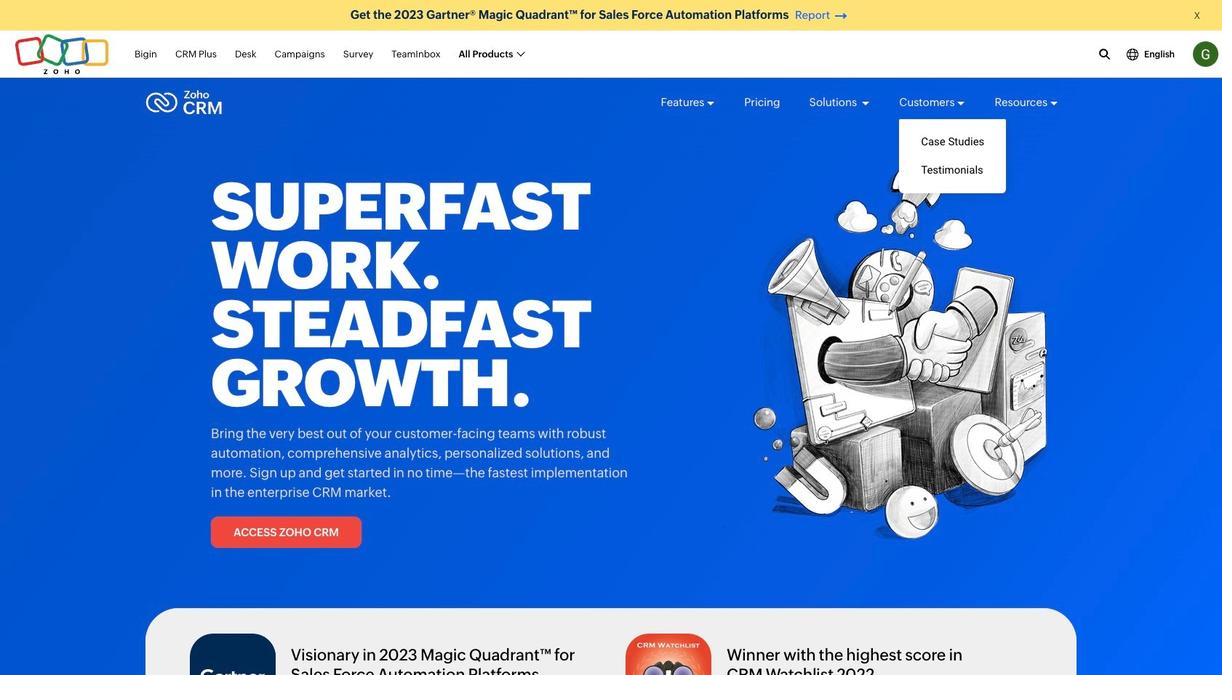 Task type: vqa. For each thing, say whether or not it's contained in the screenshot.
ESPAÑOL link
no



Task type: describe. For each thing, give the bounding box(es) containing it.
gary orlando image
[[1193, 41, 1218, 67]]

zoho crm logo image
[[145, 87, 223, 119]]

crm home banner image
[[720, 142, 1051, 559]]



